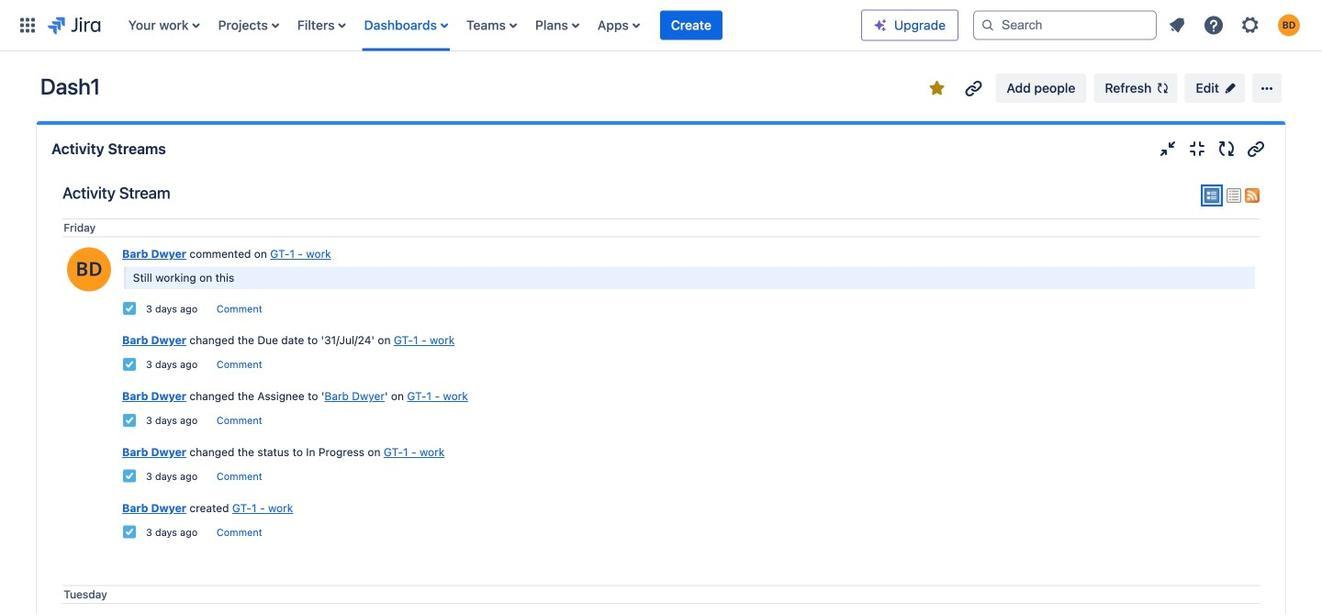 Task type: describe. For each thing, give the bounding box(es) containing it.
notifications image
[[1166, 14, 1188, 36]]

your profile and settings image
[[1278, 14, 1300, 36]]

copy link image
[[1245, 138, 1267, 160]]

star dash1 image
[[926, 77, 948, 99]]

search image
[[981, 18, 995, 33]]

more dashboard actions image
[[1256, 77, 1278, 99]]

2 task image from the top
[[122, 413, 137, 428]]

3 task image from the top
[[122, 525, 137, 540]]

barb dwyer image
[[67, 247, 111, 291]]

0 horizontal spatial list
[[119, 0, 861, 51]]

List view radio
[[1227, 188, 1241, 203]]

Search field
[[973, 11, 1157, 40]]

help image
[[1203, 14, 1225, 36]]



Task type: locate. For each thing, give the bounding box(es) containing it.
select full or list view option group
[[1201, 184, 1245, 206]]

list
[[119, 0, 861, 51], [1161, 9, 1311, 42]]

appswitcher icon image
[[17, 14, 39, 36]]

1 vertical spatial task image
[[122, 469, 137, 484]]

task image
[[122, 301, 137, 316], [122, 413, 137, 428]]

list item
[[660, 0, 723, 51]]

1 horizontal spatial list
[[1161, 9, 1311, 42]]

1 task image from the top
[[122, 357, 137, 372]]

banner
[[0, 0, 1322, 51]]

primary element
[[11, 0, 861, 51]]

1 vertical spatial task image
[[122, 413, 137, 428]]

1 task image from the top
[[122, 301, 137, 316]]

0 vertical spatial task image
[[122, 357, 137, 372]]

Full view radio
[[1201, 184, 1223, 206]]

jira image
[[48, 14, 101, 36], [48, 14, 101, 36]]

copy link image
[[963, 77, 985, 99]]

2 task image from the top
[[122, 469, 137, 484]]

2 vertical spatial task image
[[122, 525, 137, 540]]

None search field
[[973, 11, 1157, 40]]

settings image
[[1240, 14, 1262, 36]]

task image
[[122, 357, 137, 372], [122, 469, 137, 484], [122, 525, 137, 540]]

0 vertical spatial task image
[[122, 301, 137, 316]]



Task type: vqa. For each thing, say whether or not it's contained in the screenshot.
SETTINGS "icon"
yes



